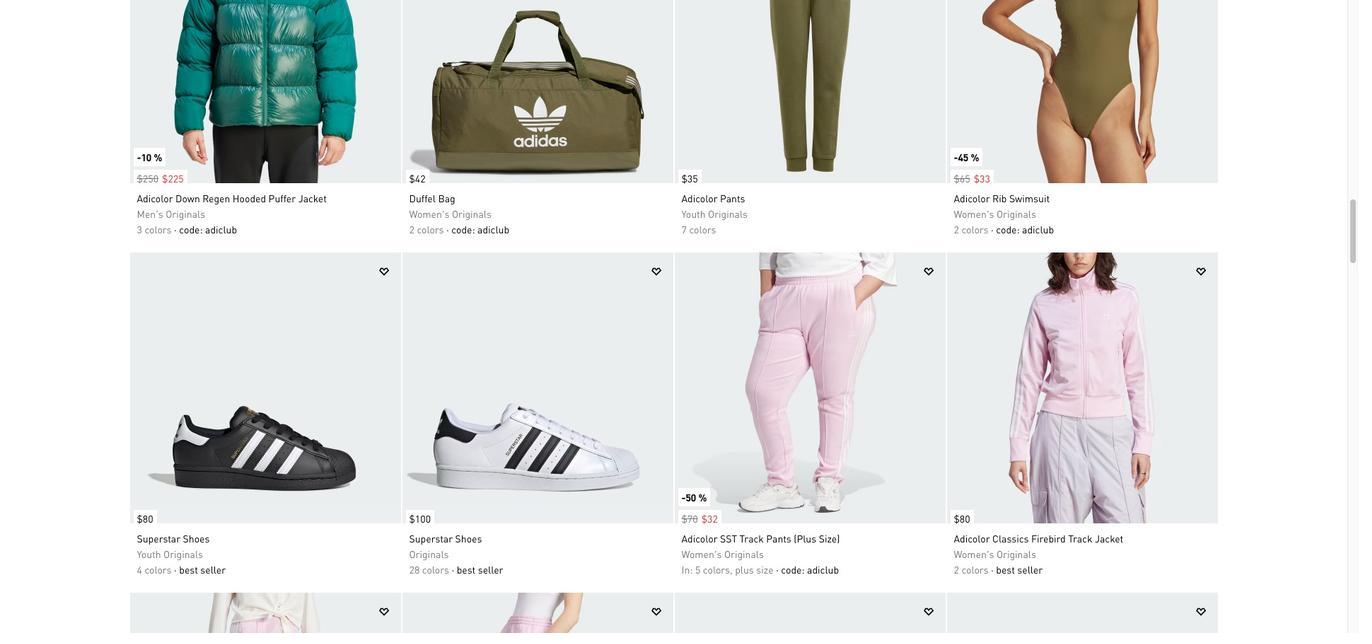 Task type: describe. For each thing, give the bounding box(es) containing it.
$33
[[974, 172, 990, 185]]

· inside adicolor rib swimsuit women's originals 2 colors · code: adiclub
[[991, 223, 994, 235]]

$100 link
[[402, 503, 434, 527]]

· inside superstar shoes originals 28 colors · best seller
[[452, 563, 454, 576]]

down
[[175, 192, 200, 204]]

$35
[[682, 172, 698, 185]]

adicolor for adicolor rib swimsuit
[[954, 192, 990, 204]]

code: inside adicolor down regen hooded puffer jacket men's originals 3 colors · code: adiclub
[[179, 223, 203, 235]]

women's inside duffel bag women's originals 2 colors · code: adiclub
[[409, 207, 450, 220]]

superstar for $100
[[409, 532, 453, 545]]

track inside adicolor classics firebird track jacket women's originals 2 colors · best seller
[[1068, 532, 1093, 545]]

adicolor for adicolor sst track pants (plus size)
[[682, 532, 718, 545]]

colors inside superstar shoes youth originals 4 colors · best seller
[[145, 563, 172, 576]]

$35 link
[[675, 163, 702, 187]]

women's originals green duffel bag image
[[402, 0, 673, 183]]

colors,
[[703, 563, 733, 576]]

in:
[[682, 563, 693, 576]]

$65
[[954, 172, 970, 185]]

classics
[[993, 532, 1029, 545]]

track inside adicolor sst track pants (plus size) women's originals in: 5 colors, plus size · code: adiclub
[[740, 532, 764, 545]]

adicolor for adicolor down regen hooded puffer jacket
[[137, 192, 173, 204]]

seller inside adicolor classics firebird track jacket women's originals 2 colors · best seller
[[1017, 563, 1043, 576]]

colors inside adicolor pants youth originals 7 colors
[[689, 223, 716, 235]]

colors inside duffel bag women's originals 2 colors · code: adiclub
[[417, 223, 444, 235]]

adicolor for adicolor pants
[[682, 192, 718, 204]]

$42 link
[[402, 163, 429, 187]]

· inside duffel bag women's originals 2 colors · code: adiclub
[[446, 223, 449, 235]]

2 inside adicolor rib swimsuit women's originals 2 colors · code: adiclub
[[954, 223, 959, 235]]

originals pink adicolor classic round bag image
[[675, 593, 945, 633]]

$80 for superstar shoes
[[137, 512, 153, 525]]

-10 %
[[137, 151, 162, 163]]

originals pink adicolor mini waist bag image
[[947, 593, 1218, 633]]

shoes for originals
[[455, 532, 482, 545]]

bag
[[438, 192, 455, 204]]

women's originals green adicolor rib swimsuit image
[[947, 0, 1218, 183]]

28
[[409, 563, 420, 576]]

colors inside superstar shoes originals 28 colors · best seller
[[422, 563, 449, 576]]

-50 %
[[682, 491, 707, 504]]

code: inside duffel bag women's originals 2 colors · code: adiclub
[[452, 223, 475, 235]]

· inside superstar shoes youth originals 4 colors · best seller
[[174, 563, 177, 576]]

seller inside superstar shoes originals 28 colors · best seller
[[478, 563, 503, 576]]

youth originals black superstar shoes image
[[130, 252, 401, 523]]

adiclub inside duffel bag women's originals 2 colors · code: adiclub
[[478, 223, 509, 235]]

3
[[137, 223, 142, 235]]

$65 $33
[[954, 172, 990, 185]]

firebird
[[1031, 532, 1066, 545]]

best inside superstar shoes originals 28 colors · best seller
[[457, 563, 476, 576]]

2 inside adicolor classics firebird track jacket women's originals 2 colors · best seller
[[954, 563, 959, 576]]

adiclub inside adicolor rib swimsuit women's originals 2 colors · code: adiclub
[[1022, 223, 1054, 235]]

plus
[[735, 563, 754, 576]]

best inside superstar shoes youth originals 4 colors · best seller
[[179, 563, 198, 576]]

originals inside adicolor rib swimsuit women's originals 2 colors · code: adiclub
[[997, 207, 1036, 220]]

size
[[756, 563, 774, 576]]

puffer
[[268, 192, 296, 204]]

originals inside adicolor classics firebird track jacket women's originals 2 colors · best seller
[[997, 547, 1036, 560]]

$80 link for superstar shoes
[[130, 503, 157, 527]]

colors inside adicolor rib swimsuit women's originals 2 colors · code: adiclub
[[962, 223, 989, 235]]

colors inside adicolor classics firebird track jacket women's originals 2 colors · best seller
[[962, 563, 989, 576]]

· inside adicolor down regen hooded puffer jacket men's originals 3 colors · code: adiclub
[[174, 223, 177, 235]]

% for -50 %
[[699, 491, 707, 504]]

$100
[[409, 512, 431, 525]]

superstar for $80
[[137, 532, 180, 545]]

hooded
[[233, 192, 266, 204]]

jacket inside adicolor classics firebird track jacket women's originals 2 colors · best seller
[[1095, 532, 1124, 545]]

pants inside adicolor pants youth originals 7 colors
[[720, 192, 745, 204]]

colors inside adicolor down regen hooded puffer jacket men's originals 3 colors · code: adiclub
[[145, 223, 172, 235]]

$70
[[682, 512, 698, 525]]

· inside adicolor classics firebird track jacket women's originals 2 colors · best seller
[[991, 563, 994, 576]]



Task type: locate. For each thing, give the bounding box(es) containing it.
originals inside adicolor sst track pants (plus size) women's originals in: 5 colors, plus size · code: adiclub
[[724, 547, 764, 560]]

0 vertical spatial pants
[[720, 192, 745, 204]]

adicolor down $70 $32
[[682, 532, 718, 545]]

seller up women's originals pink adicolor classics firebird track pants image on the bottom of page
[[200, 563, 226, 576]]

1 seller from the left
[[200, 563, 226, 576]]

· right size
[[776, 563, 779, 576]]

% right 50
[[699, 491, 707, 504]]

1 horizontal spatial seller
[[478, 563, 503, 576]]

· right 28
[[452, 563, 454, 576]]

% right 10
[[154, 151, 162, 163]]

jacket
[[298, 192, 327, 204], [1095, 532, 1124, 545]]

50
[[686, 491, 696, 504]]

superstar inside superstar shoes originals 28 colors · best seller
[[409, 532, 453, 545]]

superstar shoes originals 28 colors · best seller
[[409, 532, 503, 576]]

colors
[[145, 223, 172, 235], [417, 223, 444, 235], [689, 223, 716, 235], [962, 223, 989, 235], [145, 563, 172, 576], [422, 563, 449, 576], [962, 563, 989, 576]]

women's
[[409, 207, 450, 220], [954, 207, 994, 220], [682, 547, 722, 560], [954, 547, 994, 560]]

· down down
[[174, 223, 177, 235]]

1 horizontal spatial best
[[457, 563, 476, 576]]

women's inside adicolor rib swimsuit women's originals 2 colors · code: adiclub
[[954, 207, 994, 220]]

men's originals green adicolor down regen hooded puffer jacket image
[[130, 0, 401, 183]]

2 track from the left
[[1068, 532, 1093, 545]]

0 horizontal spatial $80
[[137, 512, 153, 525]]

2 $80 link from the left
[[947, 503, 974, 527]]

2 horizontal spatial -
[[954, 151, 958, 163]]

$80 for adicolor classics firebird track jacket
[[954, 512, 970, 525]]

best right 28
[[457, 563, 476, 576]]

% for -10 %
[[154, 151, 162, 163]]

youth up 4
[[137, 547, 161, 560]]

duffel
[[409, 192, 436, 204]]

$80 link for adicolor classics firebird track jacket
[[947, 503, 974, 527]]

adicolor
[[137, 192, 173, 204], [682, 192, 718, 204], [954, 192, 990, 204], [682, 532, 718, 545], [954, 532, 990, 545]]

· right 4
[[174, 563, 177, 576]]

shoes
[[183, 532, 210, 545], [455, 532, 482, 545]]

· inside adicolor sst track pants (plus size) women's originals in: 5 colors, plus size · code: adiclub
[[776, 563, 779, 576]]

superstar shoes youth originals 4 colors · best seller
[[137, 532, 226, 576]]

10
[[141, 151, 152, 163]]

1 $80 link from the left
[[130, 503, 157, 527]]

2 seller from the left
[[478, 563, 503, 576]]

women's originals pink adicolor essentials french terry shorts image
[[402, 593, 673, 633]]

originals inside adicolor down regen hooded puffer jacket men's originals 3 colors · code: adiclub
[[166, 207, 205, 220]]

1 superstar from the left
[[137, 532, 180, 545]]

adicolor left classics at the bottom of the page
[[954, 532, 990, 545]]

regen
[[202, 192, 230, 204]]

pants inside adicolor sst track pants (plus size) women's originals in: 5 colors, plus size · code: adiclub
[[766, 532, 791, 545]]

seller up women's originals pink adicolor essentials french terry shorts image
[[478, 563, 503, 576]]

45
[[958, 151, 969, 163]]

code: down bag
[[452, 223, 475, 235]]

adicolor down the $65 $33 on the top of page
[[954, 192, 990, 204]]

$225
[[162, 172, 184, 185]]

adiclub inside adicolor sst track pants (plus size) women's originals in: 5 colors, plus size · code: adiclub
[[807, 563, 839, 576]]

· down rib
[[991, 223, 994, 235]]

1 horizontal spatial $80 link
[[947, 503, 974, 527]]

· down classics at the bottom of the page
[[991, 563, 994, 576]]

shoes inside superstar shoes youth originals 4 colors · best seller
[[183, 532, 210, 545]]

code: down down
[[179, 223, 203, 235]]

women's down rib
[[954, 207, 994, 220]]

-
[[137, 151, 141, 163], [954, 151, 958, 163], [682, 491, 686, 504]]

0 horizontal spatial superstar
[[137, 532, 180, 545]]

men's
[[137, 207, 163, 220]]

1 horizontal spatial $80
[[954, 512, 970, 525]]

women's inside adicolor sst track pants (plus size) women's originals in: 5 colors, plus size · code: adiclub
[[682, 547, 722, 560]]

code: inside adicolor rib swimsuit women's originals 2 colors · code: adiclub
[[996, 223, 1020, 235]]

- for 45
[[954, 151, 958, 163]]

women's down duffel
[[409, 207, 450, 220]]

- up $250
[[137, 151, 141, 163]]

2 horizontal spatial %
[[971, 151, 979, 163]]

youth for 7
[[682, 207, 706, 220]]

originals inside duffel bag women's originals 2 colors · code: adiclub
[[452, 207, 492, 220]]

adicolor inside adicolor sst track pants (plus size) women's originals in: 5 colors, plus size · code: adiclub
[[682, 532, 718, 545]]

0 horizontal spatial -
[[137, 151, 141, 163]]

adicolor sst track pants (plus size) women's originals in: 5 colors, plus size · code: adiclub
[[682, 532, 840, 576]]

sst
[[720, 532, 737, 545]]

women's up 5
[[682, 547, 722, 560]]

$80 link
[[130, 503, 157, 527], [947, 503, 974, 527]]

2 inside duffel bag women's originals 2 colors · code: adiclub
[[409, 223, 414, 235]]

2 superstar from the left
[[409, 532, 453, 545]]

$70 $32
[[682, 512, 718, 525]]

3 seller from the left
[[1017, 563, 1043, 576]]

originals inside superstar shoes youth originals 4 colors · best seller
[[163, 547, 203, 560]]

·
[[174, 223, 177, 235], [446, 223, 449, 235], [991, 223, 994, 235], [174, 563, 177, 576], [452, 563, 454, 576], [776, 563, 779, 576], [991, 563, 994, 576]]

(plus
[[794, 532, 816, 545]]

track right firebird
[[1068, 532, 1093, 545]]

jacket right firebird
[[1095, 532, 1124, 545]]

originals
[[166, 207, 205, 220], [452, 207, 492, 220], [708, 207, 748, 220], [997, 207, 1036, 220], [163, 547, 203, 560], [409, 547, 449, 560], [724, 547, 764, 560], [997, 547, 1036, 560]]

0 horizontal spatial track
[[740, 532, 764, 545]]

0 horizontal spatial shoes
[[183, 532, 210, 545]]

seller
[[200, 563, 226, 576], [478, 563, 503, 576], [1017, 563, 1043, 576]]

best inside adicolor classics firebird track jacket women's originals 2 colors · best seller
[[996, 563, 1015, 576]]

shoes for youth originals
[[183, 532, 210, 545]]

1 horizontal spatial -
[[682, 491, 686, 504]]

originals inside adicolor pants youth originals 7 colors
[[708, 207, 748, 220]]

0 horizontal spatial youth
[[137, 547, 161, 560]]

0 horizontal spatial seller
[[200, 563, 226, 576]]

originals white superstar shoes image
[[402, 252, 673, 523]]

- for 10
[[137, 151, 141, 163]]

adicolor up men's
[[137, 192, 173, 204]]

adicolor down $35
[[682, 192, 718, 204]]

women's inside adicolor classics firebird track jacket women's originals 2 colors · best seller
[[954, 547, 994, 560]]

size)
[[819, 532, 840, 545]]

code:
[[179, 223, 203, 235], [452, 223, 475, 235], [996, 223, 1020, 235], [781, 563, 805, 576]]

$80
[[137, 512, 153, 525], [954, 512, 970, 525]]

women's originals pink adicolor classics firebird track jacket image
[[947, 252, 1218, 523]]

duffel bag women's originals 2 colors · code: adiclub
[[409, 192, 509, 235]]

1 best from the left
[[179, 563, 198, 576]]

women's down classics at the bottom of the page
[[954, 547, 994, 560]]

jacket right puffer
[[298, 192, 327, 204]]

adicolor rib swimsuit women's originals 2 colors · code: adiclub
[[954, 192, 1054, 235]]

track
[[740, 532, 764, 545], [1068, 532, 1093, 545]]

$250
[[137, 172, 158, 185]]

best down classics at the bottom of the page
[[996, 563, 1015, 576]]

1 horizontal spatial superstar
[[409, 532, 453, 545]]

0 horizontal spatial $80 link
[[130, 503, 157, 527]]

0 horizontal spatial jacket
[[298, 192, 327, 204]]

$32
[[702, 512, 718, 525]]

2 horizontal spatial seller
[[1017, 563, 1043, 576]]

jacket inside adicolor down regen hooded puffer jacket men's originals 3 colors · code: adiclub
[[298, 192, 327, 204]]

2 horizontal spatial best
[[996, 563, 1015, 576]]

-45 %
[[954, 151, 979, 163]]

youth up the 7 at the right
[[682, 207, 706, 220]]

2 $80 from the left
[[954, 512, 970, 525]]

track right sst
[[740, 532, 764, 545]]

superstar down $100
[[409, 532, 453, 545]]

superstar inside superstar shoes youth originals 4 colors · best seller
[[137, 532, 180, 545]]

adicolor inside adicolor rib swimsuit women's originals 2 colors · code: adiclub
[[954, 192, 990, 204]]

superstar up 4
[[137, 532, 180, 545]]

2 shoes from the left
[[455, 532, 482, 545]]

0 horizontal spatial pants
[[720, 192, 745, 204]]

0 horizontal spatial best
[[179, 563, 198, 576]]

- up $65
[[954, 151, 958, 163]]

% for -45 %
[[971, 151, 979, 163]]

1 vertical spatial pants
[[766, 532, 791, 545]]

1 horizontal spatial jacket
[[1095, 532, 1124, 545]]

code: down rib
[[996, 223, 1020, 235]]

1 vertical spatial jacket
[[1095, 532, 1124, 545]]

youth for 4
[[137, 547, 161, 560]]

adiclub
[[205, 223, 237, 235], [478, 223, 509, 235], [1022, 223, 1054, 235], [807, 563, 839, 576]]

$42
[[409, 172, 426, 185]]

- up $70
[[682, 491, 686, 504]]

rib
[[993, 192, 1007, 204]]

3 best from the left
[[996, 563, 1015, 576]]

youth
[[682, 207, 706, 220], [137, 547, 161, 560]]

pants
[[720, 192, 745, 204], [766, 532, 791, 545]]

1 horizontal spatial %
[[699, 491, 707, 504]]

code: right size
[[781, 563, 805, 576]]

youth originals green adicolor pants image
[[675, 0, 945, 183]]

1 horizontal spatial pants
[[766, 532, 791, 545]]

best
[[179, 563, 198, 576], [457, 563, 476, 576], [996, 563, 1015, 576]]

women's originals pink adicolor classics firebird track pants image
[[130, 593, 401, 633]]

youth inside adicolor pants youth originals 7 colors
[[682, 207, 706, 220]]

code: inside adicolor sst track pants (plus size) women's originals in: 5 colors, plus size · code: adiclub
[[781, 563, 805, 576]]

women's originals pink adicolor sst track pants (plus size) image
[[675, 252, 945, 523]]

adicolor inside adicolor pants youth originals 7 colors
[[682, 192, 718, 204]]

adicolor for adicolor classics firebird track jacket
[[954, 532, 990, 545]]

· down bag
[[446, 223, 449, 235]]

swimsuit
[[1009, 192, 1050, 204]]

0 vertical spatial youth
[[682, 207, 706, 220]]

originals inside superstar shoes originals 28 colors · best seller
[[409, 547, 449, 560]]

superstar
[[137, 532, 180, 545], [409, 532, 453, 545]]

adiclub inside adicolor down regen hooded puffer jacket men's originals 3 colors · code: adiclub
[[205, 223, 237, 235]]

- for 50
[[682, 491, 686, 504]]

2
[[409, 223, 414, 235], [954, 223, 959, 235], [954, 563, 959, 576]]

adicolor classics firebird track jacket women's originals 2 colors · best seller
[[954, 532, 1124, 576]]

1 horizontal spatial youth
[[682, 207, 706, 220]]

1 $80 from the left
[[137, 512, 153, 525]]

shoes inside superstar shoes originals 28 colors · best seller
[[455, 532, 482, 545]]

0 horizontal spatial %
[[154, 151, 162, 163]]

adicolor pants youth originals 7 colors
[[682, 192, 748, 235]]

best right 4
[[179, 563, 198, 576]]

4
[[137, 563, 142, 576]]

2 best from the left
[[457, 563, 476, 576]]

$250 $225
[[137, 172, 184, 185]]

seller inside superstar shoes youth originals 4 colors · best seller
[[200, 563, 226, 576]]

1 horizontal spatial track
[[1068, 532, 1093, 545]]

seller down firebird
[[1017, 563, 1043, 576]]

5
[[695, 563, 701, 576]]

1 track from the left
[[740, 532, 764, 545]]

%
[[154, 151, 162, 163], [971, 151, 979, 163], [699, 491, 707, 504]]

1 vertical spatial youth
[[137, 547, 161, 560]]

adicolor inside adicolor classics firebird track jacket women's originals 2 colors · best seller
[[954, 532, 990, 545]]

1 horizontal spatial shoes
[[455, 532, 482, 545]]

1 shoes from the left
[[183, 532, 210, 545]]

youth inside superstar shoes youth originals 4 colors · best seller
[[137, 547, 161, 560]]

adicolor inside adicolor down regen hooded puffer jacket men's originals 3 colors · code: adiclub
[[137, 192, 173, 204]]

7
[[682, 223, 687, 235]]

adicolor down regen hooded puffer jacket men's originals 3 colors · code: adiclub
[[137, 192, 327, 235]]

0 vertical spatial jacket
[[298, 192, 327, 204]]

% right 45
[[971, 151, 979, 163]]



Task type: vqa. For each thing, say whether or not it's contained in the screenshot.


